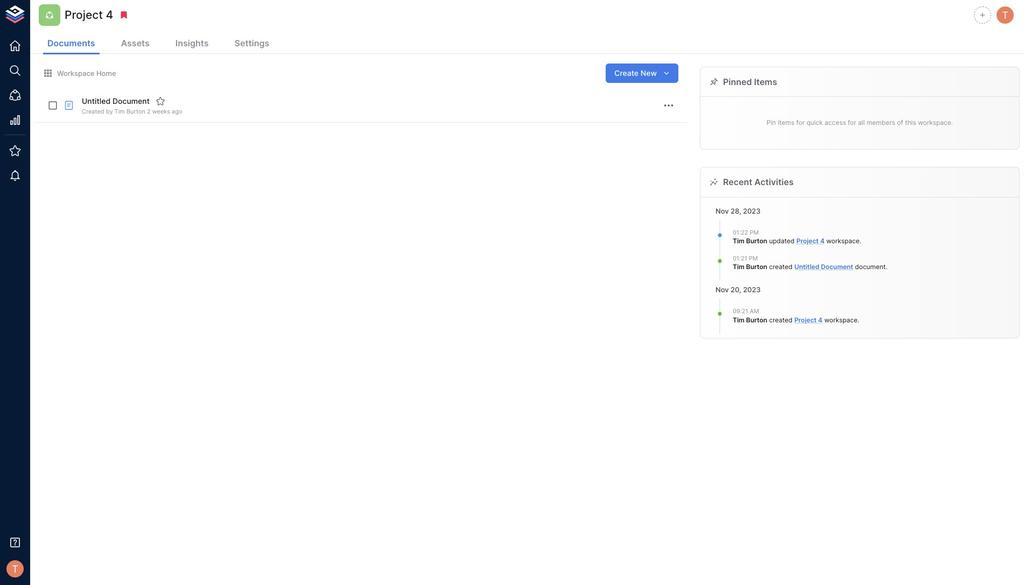 Task type: locate. For each thing, give the bounding box(es) containing it.
untitled up created
[[82, 96, 110, 106]]

0 vertical spatial 2023
[[743, 207, 761, 215]]

pm
[[750, 229, 759, 236], [749, 255, 758, 262]]

am
[[750, 308, 759, 315]]

4 up 01:21 pm tim burton created untitled document document . on the right top of page
[[820, 237, 825, 245]]

tim
[[114, 108, 125, 115], [733, 237, 745, 245], [733, 263, 745, 271], [733, 316, 745, 324]]

2023 for nov 28, 2023
[[743, 207, 761, 215]]

documents link
[[43, 33, 99, 54]]

4 inside 09:21 am tim burton created project 4 workspace .
[[818, 316, 823, 324]]

burton down am
[[746, 316, 767, 324]]

1 horizontal spatial for
[[848, 119, 856, 127]]

.
[[860, 237, 861, 245], [886, 263, 888, 271], [858, 316, 859, 324]]

0 vertical spatial workspace
[[826, 237, 860, 245]]

created by tim burton 2 weeks ago
[[82, 108, 182, 115]]

untitled
[[82, 96, 110, 106], [794, 263, 819, 271]]

t
[[1002, 9, 1008, 21], [12, 563, 18, 575]]

4 down untitled document link
[[818, 316, 823, 324]]

burton down the 01:22
[[746, 237, 767, 245]]

0 horizontal spatial document
[[112, 96, 150, 106]]

1 horizontal spatial document
[[821, 263, 853, 271]]

workspace home link
[[43, 68, 116, 78]]

nov left "20,"
[[716, 285, 729, 294]]

. inside 01:21 pm tim burton created untitled document document .
[[886, 263, 888, 271]]

nov
[[716, 207, 729, 215], [716, 285, 729, 294]]

1 vertical spatial .
[[886, 263, 888, 271]]

tim inside 01:22 pm tim burton updated project 4 workspace .
[[733, 237, 745, 245]]

2023 right "20,"
[[743, 285, 761, 294]]

1 vertical spatial 4
[[820, 237, 825, 245]]

created
[[769, 263, 793, 271], [769, 316, 793, 324]]

1 vertical spatial project 4 link
[[794, 316, 823, 324]]

1 horizontal spatial untitled
[[794, 263, 819, 271]]

2 vertical spatial 4
[[818, 316, 823, 324]]

untitled inside 01:21 pm tim burton created untitled document document .
[[794, 263, 819, 271]]

4 inside 01:22 pm tim burton updated project 4 workspace .
[[820, 237, 825, 245]]

new
[[641, 68, 657, 77]]

pin
[[767, 119, 776, 127]]

document
[[112, 96, 150, 106], [821, 263, 853, 271]]

project
[[65, 8, 103, 22], [796, 237, 819, 245], [794, 316, 817, 324]]

tim inside 01:21 pm tim burton created untitled document document .
[[733, 263, 745, 271]]

2 2023 from the top
[[743, 285, 761, 294]]

t button
[[995, 5, 1015, 25], [3, 557, 27, 581]]

for
[[796, 119, 805, 127], [848, 119, 856, 127]]

0 vertical spatial 4
[[106, 8, 113, 22]]

tim for 09:21 am tim burton created project 4 workspace .
[[733, 316, 745, 324]]

1 vertical spatial project
[[796, 237, 819, 245]]

0 vertical spatial project 4 link
[[796, 237, 825, 245]]

create new
[[614, 68, 657, 77]]

document up created by tim burton 2 weeks ago
[[112, 96, 150, 106]]

1 vertical spatial t
[[12, 563, 18, 575]]

project 4
[[65, 8, 113, 22]]

assets link
[[117, 33, 154, 54]]

tim down the 01:22
[[733, 237, 745, 245]]

created inside 01:21 pm tim burton created untitled document document .
[[769, 263, 793, 271]]

1 vertical spatial t button
[[3, 557, 27, 581]]

. inside 01:22 pm tim burton updated project 4 workspace .
[[860, 237, 861, 245]]

tim right by
[[114, 108, 125, 115]]

workspace inside 01:22 pm tim burton updated project 4 workspace .
[[826, 237, 860, 245]]

tim down 01:21 on the top right
[[733, 263, 745, 271]]

settings
[[234, 38, 269, 48]]

burton inside 09:21 am tim burton created project 4 workspace .
[[746, 316, 767, 324]]

1 vertical spatial 2023
[[743, 285, 761, 294]]

settings link
[[230, 33, 274, 54]]

access
[[825, 119, 846, 127]]

1 vertical spatial document
[[821, 263, 853, 271]]

1 created from the top
[[769, 263, 793, 271]]

0 vertical spatial pm
[[750, 229, 759, 236]]

by
[[106, 108, 113, 115]]

2023
[[743, 207, 761, 215], [743, 285, 761, 294]]

document
[[855, 263, 886, 271]]

0 vertical spatial t
[[1002, 9, 1008, 21]]

0 vertical spatial nov
[[716, 207, 729, 215]]

1 vertical spatial workspace
[[824, 316, 858, 324]]

4
[[106, 8, 113, 22], [820, 237, 825, 245], [818, 316, 823, 324]]

1 horizontal spatial t
[[1002, 9, 1008, 21]]

2023 right 28,
[[743, 207, 761, 215]]

document left document at top right
[[821, 263, 853, 271]]

tim for 01:22 pm tim burton updated project 4 workspace .
[[733, 237, 745, 245]]

. for 01:22 pm tim burton updated project 4 workspace .
[[860, 237, 861, 245]]

01:21
[[733, 255, 747, 262]]

1 vertical spatial nov
[[716, 285, 729, 294]]

pm inside 01:22 pm tim burton updated project 4 workspace .
[[750, 229, 759, 236]]

project inside 01:22 pm tim burton updated project 4 workspace .
[[796, 237, 819, 245]]

2 vertical spatial .
[[858, 316, 859, 324]]

pm right 01:21 on the top right
[[749, 255, 758, 262]]

tim inside 09:21 am tim burton created project 4 workspace .
[[733, 316, 745, 324]]

t for left t button
[[12, 563, 18, 575]]

2 nov from the top
[[716, 285, 729, 294]]

1 horizontal spatial t button
[[995, 5, 1015, 25]]

created inside 09:21 am tim burton created project 4 workspace .
[[769, 316, 793, 324]]

workspace.
[[918, 119, 953, 127]]

2 vertical spatial project
[[794, 316, 817, 324]]

favorite image
[[156, 96, 165, 106]]

1 2023 from the top
[[743, 207, 761, 215]]

burton
[[126, 108, 145, 115], [746, 237, 767, 245], [746, 263, 767, 271], [746, 316, 767, 324]]

2 created from the top
[[769, 316, 793, 324]]

4 for created
[[818, 316, 823, 324]]

nov for nov 20, 2023
[[716, 285, 729, 294]]

0 horizontal spatial untitled
[[82, 96, 110, 106]]

untitled down 01:22 pm tim burton updated project 4 workspace .
[[794, 263, 819, 271]]

project inside 09:21 am tim burton created project 4 workspace .
[[794, 316, 817, 324]]

1 vertical spatial pm
[[749, 255, 758, 262]]

workspace for updated
[[826, 237, 860, 245]]

home
[[96, 69, 116, 77]]

09:21
[[733, 308, 748, 315]]

0 vertical spatial untitled
[[82, 96, 110, 106]]

0 vertical spatial document
[[112, 96, 150, 106]]

burton for 09:21 am tim burton created project 4 workspace .
[[746, 316, 767, 324]]

1 vertical spatial created
[[769, 316, 793, 324]]

4 for updated
[[820, 237, 825, 245]]

for left all on the top of page
[[848, 119, 856, 127]]

tim down 09:21
[[733, 316, 745, 324]]

1 nov from the top
[[716, 207, 729, 215]]

pm right the 01:22
[[750, 229, 759, 236]]

burton down 01:21 on the top right
[[746, 263, 767, 271]]

pinned
[[723, 76, 752, 87]]

0 vertical spatial project
[[65, 8, 103, 22]]

project for updated
[[796, 237, 819, 245]]

pm inside 01:21 pm tim burton created untitled document document .
[[749, 255, 758, 262]]

. for 01:21 pm tim burton created untitled document document .
[[886, 263, 888, 271]]

burton inside 01:22 pm tim burton updated project 4 workspace .
[[746, 237, 767, 245]]

0 horizontal spatial t
[[12, 563, 18, 575]]

activities
[[754, 177, 794, 187]]

pinned items
[[723, 76, 777, 87]]

. inside 09:21 am tim burton created project 4 workspace .
[[858, 316, 859, 324]]

1 for from the left
[[796, 119, 805, 127]]

0 vertical spatial created
[[769, 263, 793, 271]]

burton inside 01:21 pm tim burton created untitled document document .
[[746, 263, 767, 271]]

for left quick
[[796, 119, 805, 127]]

burton left 2
[[126, 108, 145, 115]]

project 4 link
[[796, 237, 825, 245], [794, 316, 823, 324]]

1 vertical spatial untitled
[[794, 263, 819, 271]]

workspace
[[826, 237, 860, 245], [824, 316, 858, 324]]

4 left remove bookmark image
[[106, 8, 113, 22]]

0 vertical spatial .
[[860, 237, 861, 245]]

nov left 28,
[[716, 207, 729, 215]]

workspace inside 09:21 am tim burton created project 4 workspace .
[[824, 316, 858, 324]]

0 horizontal spatial for
[[796, 119, 805, 127]]

recent activities
[[723, 177, 794, 187]]

pm for updated
[[750, 229, 759, 236]]



Task type: vqa. For each thing, say whether or not it's contained in the screenshot.
Project to the bottom
yes



Task type: describe. For each thing, give the bounding box(es) containing it.
2023 for nov 20, 2023
[[743, 285, 761, 294]]

remove bookmark image
[[119, 10, 129, 20]]

assets
[[121, 38, 150, 48]]

weeks
[[152, 108, 170, 115]]

this
[[905, 119, 916, 127]]

insights
[[175, 38, 209, 48]]

t for the topmost t button
[[1002, 9, 1008, 21]]

pm for created
[[749, 255, 758, 262]]

project 4 link for updated
[[796, 237, 825, 245]]

. for 09:21 am tim burton created project 4 workspace .
[[858, 316, 859, 324]]

burton for 01:22 pm tim burton updated project 4 workspace .
[[746, 237, 767, 245]]

created for project
[[769, 316, 793, 324]]

recent
[[723, 177, 752, 187]]

all
[[858, 119, 865, 127]]

nov for nov 28, 2023
[[716, 207, 729, 215]]

nov 28, 2023
[[716, 207, 761, 215]]

2
[[147, 108, 151, 115]]

0 horizontal spatial t button
[[3, 557, 27, 581]]

members
[[867, 119, 895, 127]]

nov 20, 2023
[[716, 285, 761, 294]]

09:21 am tim burton created project 4 workspace .
[[733, 308, 859, 324]]

created
[[82, 108, 104, 115]]

01:22 pm tim burton updated project 4 workspace .
[[733, 229, 861, 245]]

tim for 01:21 pm tim burton created untitled document document .
[[733, 263, 745, 271]]

create
[[614, 68, 639, 77]]

tim for created by tim burton 2 weeks ago
[[114, 108, 125, 115]]

items
[[778, 119, 794, 127]]

project for created
[[794, 316, 817, 324]]

01:21 pm tim burton created untitled document document .
[[733, 255, 888, 271]]

workspace home
[[57, 69, 116, 77]]

2 for from the left
[[848, 119, 856, 127]]

quick
[[807, 119, 823, 127]]

documents
[[47, 38, 95, 48]]

untitled document link
[[794, 263, 853, 271]]

document inside 01:21 pm tim burton created untitled document document .
[[821, 263, 853, 271]]

20,
[[731, 285, 741, 294]]

items
[[754, 76, 777, 87]]

ago
[[172, 108, 182, 115]]

insights link
[[171, 33, 213, 54]]

of
[[897, 119, 903, 127]]

01:22
[[733, 229, 748, 236]]

created for untitled
[[769, 263, 793, 271]]

0 vertical spatial t button
[[995, 5, 1015, 25]]

workspace for created
[[824, 316, 858, 324]]

project 4 link for created
[[794, 316, 823, 324]]

create new button
[[606, 63, 678, 83]]

burton for created by tim burton 2 weeks ago
[[126, 108, 145, 115]]

untitled document
[[82, 96, 150, 106]]

pin items for quick access for all members of this workspace.
[[767, 119, 953, 127]]

burton for 01:21 pm tim burton created untitled document document .
[[746, 263, 767, 271]]

updated
[[769, 237, 795, 245]]

28,
[[731, 207, 741, 215]]

workspace
[[57, 69, 94, 77]]



